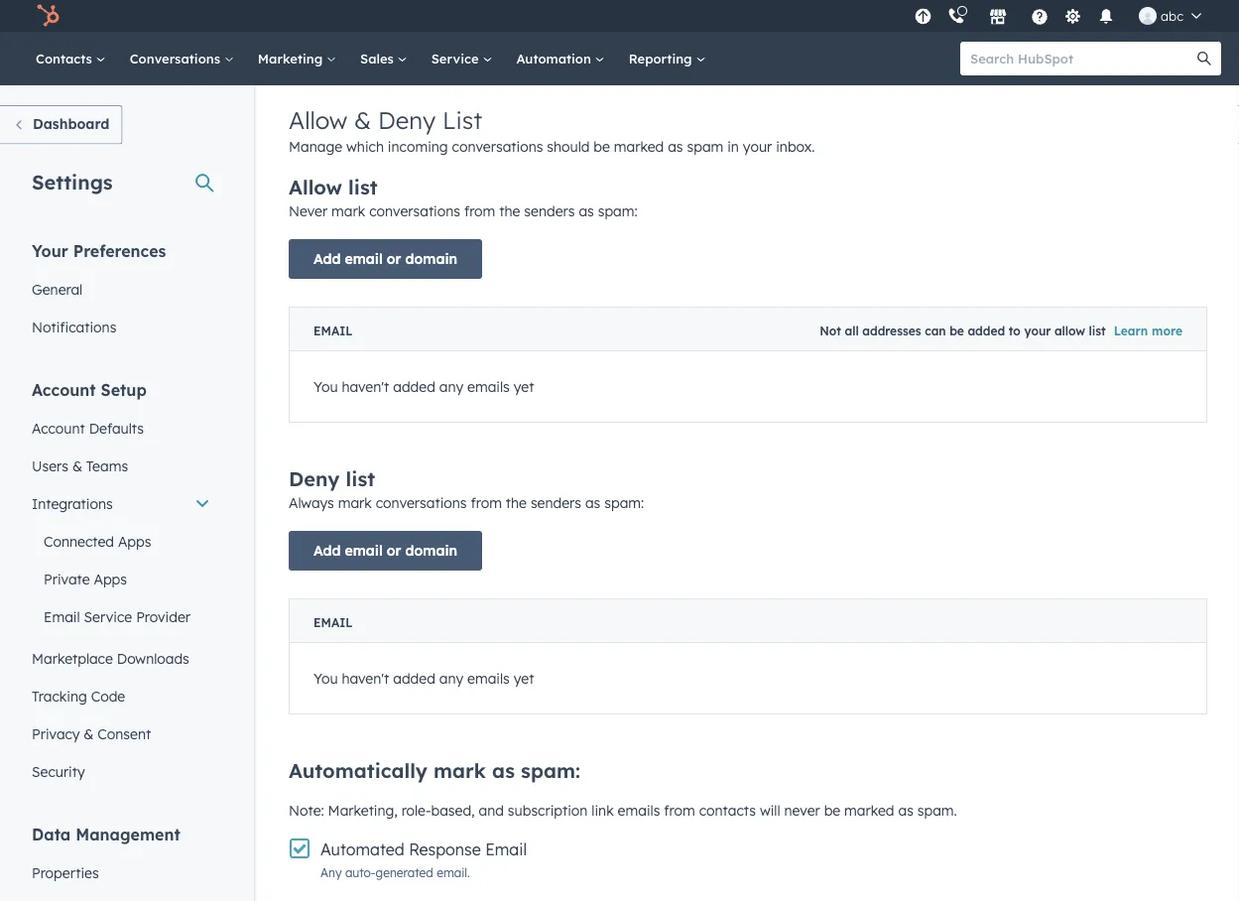 Task type: vqa. For each thing, say whether or not it's contained in the screenshot.
the Privacy & Consent link
yes



Task type: locate. For each thing, give the bounding box(es) containing it.
mark up based,
[[434, 758, 486, 783]]

or down allow list never mark conversations from the senders as spam:
[[387, 250, 401, 267]]

or down deny list always mark conversations from the senders as spam:
[[387, 542, 401, 559]]

1 allow from the top
[[289, 105, 348, 135]]

haven't for 2nd add email or domain button from the bottom of the page
[[342, 378, 389, 395]]

be inside allow & deny list manage which incoming conversations should be marked as spam in your inbox.
[[594, 138, 610, 155]]

1 you from the top
[[314, 378, 338, 395]]

service down private apps 'link'
[[84, 608, 132, 625]]

notifications image
[[1098, 9, 1115, 27]]

2 add email or domain from the top
[[314, 542, 458, 559]]

any for 2nd add email or domain button from the bottom of the page
[[439, 378, 464, 395]]

1 domain from the top
[[405, 250, 458, 267]]

0 vertical spatial you haven't added any emails yet
[[314, 378, 534, 395]]

0 vertical spatial you
[[314, 378, 338, 395]]

1 vertical spatial add email or domain button
[[289, 531, 482, 571]]

be right can
[[950, 324, 964, 338]]

mark
[[332, 202, 365, 220], [338, 494, 372, 512], [434, 758, 486, 783]]

0 vertical spatial apps
[[118, 532, 151, 550]]

deny up always
[[289, 466, 340, 491]]

mark right always
[[338, 494, 372, 512]]

defaults
[[89, 419, 144, 437]]

0 vertical spatial be
[[594, 138, 610, 155]]

marked right "never"
[[845, 802, 895, 819]]

apps down integrations "button"
[[118, 532, 151, 550]]

conversations for allow
[[369, 202, 460, 220]]

deny up incoming
[[378, 105, 436, 135]]

apps
[[118, 532, 151, 550], [94, 570, 127, 587]]

provider
[[136, 608, 191, 625]]

your inside allow & deny list manage which incoming conversations should be marked as spam in your inbox.
[[743, 138, 772, 155]]

1 haven't from the top
[[342, 378, 389, 395]]

any
[[321, 865, 342, 880]]

conversations
[[452, 138, 543, 155], [369, 202, 460, 220], [376, 494, 467, 512]]

0 vertical spatial emails
[[467, 378, 510, 395]]

marketplaces image
[[989, 9, 1007, 27]]

2 vertical spatial be
[[824, 802, 841, 819]]

domain down deny list always mark conversations from the senders as spam:
[[405, 542, 458, 559]]

marketplace downloads link
[[20, 640, 222, 677]]

1 vertical spatial or
[[387, 542, 401, 559]]

2 horizontal spatial &
[[354, 105, 371, 135]]

email
[[345, 250, 383, 267], [345, 542, 383, 559]]

1 email from the top
[[345, 250, 383, 267]]

1 vertical spatial yet
[[514, 670, 534, 687]]

conversations
[[130, 50, 224, 66]]

1 vertical spatial domain
[[405, 542, 458, 559]]

2 vertical spatial from
[[664, 802, 695, 819]]

1 account from the top
[[32, 380, 96, 399]]

2 allow from the top
[[289, 175, 342, 199]]

learn more button
[[1114, 324, 1183, 338]]

connected apps link
[[20, 522, 222, 560]]

add for second add email or domain button
[[314, 542, 341, 559]]

2 vertical spatial list
[[346, 466, 375, 491]]

your preferences element
[[20, 240, 222, 346]]

account setup
[[32, 380, 147, 399]]

haven't
[[342, 378, 389, 395], [342, 670, 389, 687]]

1 vertical spatial haven't
[[342, 670, 389, 687]]

list
[[348, 175, 378, 199], [1089, 324, 1106, 338], [346, 466, 375, 491]]

account up "users" at bottom
[[32, 419, 85, 437]]

data management element
[[20, 823, 222, 901]]

allow up manage
[[289, 105, 348, 135]]

deny
[[378, 105, 436, 135], [289, 466, 340, 491]]

you for 2nd add email or domain button from the bottom of the page
[[314, 378, 338, 395]]

marked
[[614, 138, 664, 155], [845, 802, 895, 819]]

automatically
[[289, 758, 428, 783]]

2 vertical spatial mark
[[434, 758, 486, 783]]

more
[[1152, 324, 1183, 338]]

1 vertical spatial add email or domain
[[314, 542, 458, 559]]

mark right never at the left top of the page
[[332, 202, 365, 220]]

1 vertical spatial your
[[1024, 324, 1051, 338]]

the inside deny list always mark conversations from the senders as spam:
[[506, 494, 527, 512]]

0 vertical spatial allow
[[289, 105, 348, 135]]

from inside deny list always mark conversations from the senders as spam:
[[471, 494, 502, 512]]

your
[[743, 138, 772, 155], [1024, 324, 1051, 338]]

1 vertical spatial mark
[[338, 494, 372, 512]]

0 horizontal spatial your
[[743, 138, 772, 155]]

1 vertical spatial add
[[314, 542, 341, 559]]

0 vertical spatial spam:
[[598, 202, 638, 220]]

1 or from the top
[[387, 250, 401, 267]]

2 account from the top
[[32, 419, 85, 437]]

domain for second add email or domain button
[[405, 542, 458, 559]]

0 horizontal spatial &
[[72, 457, 82, 474]]

marketplace downloads
[[32, 649, 189, 667]]

email.
[[437, 865, 470, 880]]

0 vertical spatial haven't
[[342, 378, 389, 395]]

you haven't added any emails yet
[[314, 378, 534, 395], [314, 670, 534, 687]]

service
[[431, 50, 483, 66], [84, 608, 132, 625]]

conversations for deny
[[376, 494, 467, 512]]

0 vertical spatial email
[[345, 250, 383, 267]]

integrations
[[32, 495, 113, 512]]

dashboard link
[[0, 105, 122, 144]]

yet for 2nd add email or domain button from the bottom of the page
[[514, 378, 534, 395]]

spam: inside allow list never mark conversations from the senders as spam:
[[598, 202, 638, 220]]

2 vertical spatial conversations
[[376, 494, 467, 512]]

1 vertical spatial deny
[[289, 466, 340, 491]]

1 vertical spatial senders
[[531, 494, 582, 512]]

2 you from the top
[[314, 670, 338, 687]]

1 vertical spatial service
[[84, 608, 132, 625]]

0 vertical spatial add email or domain
[[314, 250, 458, 267]]

& for teams
[[72, 457, 82, 474]]

allow
[[289, 105, 348, 135], [289, 175, 342, 199]]

0 vertical spatial senders
[[524, 202, 575, 220]]

1 add email or domain button from the top
[[289, 239, 482, 279]]

add down never at the left top of the page
[[314, 250, 341, 267]]

1 any from the top
[[439, 378, 464, 395]]

1 vertical spatial apps
[[94, 570, 127, 587]]

1 vertical spatial account
[[32, 419, 85, 437]]

conversations inside allow list never mark conversations from the senders as spam:
[[369, 202, 460, 220]]

1 vertical spatial email
[[345, 542, 383, 559]]

search image
[[1198, 52, 1212, 65]]

0 vertical spatial deny
[[378, 105, 436, 135]]

allow up never at the left top of the page
[[289, 175, 342, 199]]

allow list never mark conversations from the senders as spam:
[[289, 175, 638, 220]]

& right privacy
[[84, 725, 94, 742]]

0 vertical spatial from
[[464, 202, 496, 220]]

& inside allow & deny list manage which incoming conversations should be marked as spam in your inbox.
[[354, 105, 371, 135]]

service up list
[[431, 50, 483, 66]]

2 any from the top
[[439, 670, 464, 687]]

1 vertical spatial from
[[471, 494, 502, 512]]

generated
[[376, 865, 433, 880]]

apps up email service provider
[[94, 570, 127, 587]]

0 vertical spatial your
[[743, 138, 772, 155]]

0 horizontal spatial marked
[[614, 138, 664, 155]]

data management
[[32, 824, 180, 844]]

apps for private apps
[[94, 570, 127, 587]]

1 horizontal spatial deny
[[378, 105, 436, 135]]

reporting
[[629, 50, 696, 66]]

the
[[499, 202, 520, 220], [506, 494, 527, 512]]

all
[[845, 324, 859, 338]]

contacts
[[699, 802, 756, 819]]

1 add from the top
[[314, 250, 341, 267]]

users & teams link
[[20, 447, 222, 485]]

marked left spam
[[614, 138, 664, 155]]

2 yet from the top
[[514, 670, 534, 687]]

apps inside connected apps link
[[118, 532, 151, 550]]

0 vertical spatial the
[[499, 202, 520, 220]]

domain for 2nd add email or domain button from the bottom of the page
[[405, 250, 458, 267]]

note:
[[289, 802, 324, 819]]

0 vertical spatial add
[[314, 250, 341, 267]]

notifications button
[[1090, 0, 1123, 32]]

automation link
[[505, 32, 617, 85]]

you
[[314, 378, 338, 395], [314, 670, 338, 687]]

senders inside allow list never mark conversations from the senders as spam:
[[524, 202, 575, 220]]

1 vertical spatial allow
[[289, 175, 342, 199]]

0 horizontal spatial service
[[84, 608, 132, 625]]

never
[[784, 802, 820, 819]]

0 vertical spatial or
[[387, 250, 401, 267]]

list inside allow list never mark conversations from the senders as spam:
[[348, 175, 378, 199]]

2 add from the top
[[314, 542, 341, 559]]

0 vertical spatial &
[[354, 105, 371, 135]]

0 vertical spatial service
[[431, 50, 483, 66]]

add email or domain down never at the left top of the page
[[314, 250, 458, 267]]

email inside account setup element
[[44, 608, 80, 625]]

email
[[314, 324, 353, 338], [44, 608, 80, 625], [314, 615, 353, 630], [485, 840, 527, 859]]

Search HubSpot search field
[[961, 42, 1204, 75]]

management
[[76, 824, 180, 844]]

conversations inside deny list always mark conversations from the senders as spam:
[[376, 494, 467, 512]]

settings link
[[1061, 5, 1086, 26]]

setup
[[101, 380, 147, 399]]

0 vertical spatial list
[[348, 175, 378, 199]]

mark inside deny list always mark conversations from the senders as spam:
[[338, 494, 372, 512]]

senders inside deny list always mark conversations from the senders as spam:
[[531, 494, 582, 512]]

senders
[[524, 202, 575, 220], [531, 494, 582, 512]]

spam.
[[918, 802, 957, 819]]

0 vertical spatial any
[[439, 378, 464, 395]]

1 vertical spatial emails
[[467, 670, 510, 687]]

never
[[289, 202, 328, 220]]

add email or domain button
[[289, 239, 482, 279], [289, 531, 482, 571]]

add email or domain down always
[[314, 542, 458, 559]]

0 vertical spatial domain
[[405, 250, 458, 267]]

& right "users" at bottom
[[72, 457, 82, 474]]

incoming
[[388, 138, 448, 155]]

1 vertical spatial the
[[506, 494, 527, 512]]

1 horizontal spatial be
[[824, 802, 841, 819]]

1 vertical spatial you
[[314, 670, 338, 687]]

0 horizontal spatial deny
[[289, 466, 340, 491]]

tracking code
[[32, 687, 125, 705]]

your right to
[[1024, 324, 1051, 338]]

mark for deny
[[338, 494, 372, 512]]

0 vertical spatial account
[[32, 380, 96, 399]]

as
[[668, 138, 683, 155], [579, 202, 594, 220], [585, 494, 601, 512], [492, 758, 515, 783], [899, 802, 914, 819]]

emails for second add email or domain button
[[467, 670, 510, 687]]

mark inside allow list never mark conversations from the senders as spam:
[[332, 202, 365, 220]]

1 vertical spatial added
[[393, 378, 435, 395]]

search button
[[1188, 42, 1222, 75]]

2 vertical spatial &
[[84, 725, 94, 742]]

1 vertical spatial conversations
[[369, 202, 460, 220]]

spam:
[[598, 202, 638, 220], [605, 494, 644, 512], [521, 758, 580, 783]]

2 or from the top
[[387, 542, 401, 559]]

1 horizontal spatial &
[[84, 725, 94, 742]]

0 vertical spatial add email or domain button
[[289, 239, 482, 279]]

security link
[[20, 753, 222, 790]]

2 you haven't added any emails yet from the top
[[314, 670, 534, 687]]

security
[[32, 763, 85, 780]]

1 horizontal spatial your
[[1024, 324, 1051, 338]]

allow for &
[[289, 105, 348, 135]]

0 vertical spatial marked
[[614, 138, 664, 155]]

integrations button
[[20, 485, 222, 522]]

0 vertical spatial mark
[[332, 202, 365, 220]]

be right should
[[594, 138, 610, 155]]

connected apps
[[44, 532, 151, 550]]

add email or domain button down always
[[289, 531, 482, 571]]

account
[[32, 380, 96, 399], [32, 419, 85, 437]]

marketing,
[[328, 802, 398, 819]]

domain down allow list never mark conversations from the senders as spam:
[[405, 250, 458, 267]]

apps inside private apps 'link'
[[94, 570, 127, 587]]

1 horizontal spatial marked
[[845, 802, 895, 819]]

0 horizontal spatial be
[[594, 138, 610, 155]]

add down always
[[314, 542, 341, 559]]

users
[[32, 457, 68, 474]]

2 domain from the top
[[405, 542, 458, 559]]

1 vertical spatial spam:
[[605, 494, 644, 512]]

add email or domain button down never at the left top of the page
[[289, 239, 482, 279]]

email service provider link
[[20, 598, 222, 636]]

calling icon button
[[940, 3, 974, 29]]

1 vertical spatial you haven't added any emails yet
[[314, 670, 534, 687]]

& for consent
[[84, 725, 94, 742]]

list for deny
[[346, 466, 375, 491]]

your preferences
[[32, 241, 166, 260]]

1 vertical spatial any
[[439, 670, 464, 687]]

& up which at the top of the page
[[354, 105, 371, 135]]

2 vertical spatial added
[[393, 670, 435, 687]]

1 vertical spatial marked
[[845, 802, 895, 819]]

marked inside allow & deny list manage which incoming conversations should be marked as spam in your inbox.
[[614, 138, 664, 155]]

learn
[[1114, 324, 1148, 338]]

hubspot image
[[36, 4, 60, 28]]

0 vertical spatial yet
[[514, 378, 534, 395]]

your right in
[[743, 138, 772, 155]]

marketing link
[[246, 32, 348, 85]]

allow inside allow list never mark conversations from the senders as spam:
[[289, 175, 342, 199]]

downloads
[[117, 649, 189, 667]]

add for 2nd add email or domain button from the bottom of the page
[[314, 250, 341, 267]]

service inside 'link'
[[431, 50, 483, 66]]

from inside allow list never mark conversations from the senders as spam:
[[464, 202, 496, 220]]

spam: inside deny list always mark conversations from the senders as spam:
[[605, 494, 644, 512]]

role-
[[402, 802, 431, 819]]

1 horizontal spatial service
[[431, 50, 483, 66]]

privacy & consent
[[32, 725, 151, 742]]

2 haven't from the top
[[342, 670, 389, 687]]

allow inside allow & deny list manage which incoming conversations should be marked as spam in your inbox.
[[289, 105, 348, 135]]

1 vertical spatial &
[[72, 457, 82, 474]]

or
[[387, 250, 401, 267], [387, 542, 401, 559]]

list inside deny list always mark conversations from the senders as spam:
[[346, 466, 375, 491]]

2 horizontal spatial be
[[950, 324, 964, 338]]

gary orlando image
[[1139, 7, 1157, 25]]

1 yet from the top
[[514, 378, 534, 395]]

the inside allow list never mark conversations from the senders as spam:
[[499, 202, 520, 220]]

be right "never"
[[824, 802, 841, 819]]

0 vertical spatial conversations
[[452, 138, 543, 155]]

account up account defaults on the left of page
[[32, 380, 96, 399]]

or for 2nd add email or domain button from the bottom of the page
[[387, 250, 401, 267]]

emails for 2nd add email or domain button from the bottom of the page
[[467, 378, 510, 395]]



Task type: describe. For each thing, give the bounding box(es) containing it.
from for allow
[[464, 202, 496, 220]]

as inside allow & deny list manage which incoming conversations should be marked as spam in your inbox.
[[668, 138, 683, 155]]

your
[[32, 241, 68, 260]]

the for allow
[[499, 202, 520, 220]]

account for account defaults
[[32, 419, 85, 437]]

the for deny
[[506, 494, 527, 512]]

deny inside allow & deny list manage which incoming conversations should be marked as spam in your inbox.
[[378, 105, 436, 135]]

code
[[91, 687, 125, 705]]

automated response email
[[321, 840, 527, 859]]

email service provider
[[44, 608, 191, 625]]

account defaults
[[32, 419, 144, 437]]

settings
[[32, 169, 113, 194]]

yet for second add email or domain button
[[514, 670, 534, 687]]

account setup element
[[20, 379, 222, 790]]

which
[[346, 138, 384, 155]]

link
[[592, 802, 614, 819]]

2 vertical spatial emails
[[618, 802, 660, 819]]

private apps
[[44, 570, 127, 587]]

addresses
[[863, 324, 922, 338]]

you for second add email or domain button
[[314, 670, 338, 687]]

spam: for allow
[[598, 202, 638, 220]]

private apps link
[[20, 560, 222, 598]]

spam
[[687, 138, 724, 155]]

general link
[[20, 270, 222, 308]]

properties
[[32, 864, 99, 881]]

abc button
[[1127, 0, 1214, 32]]

connected
[[44, 532, 114, 550]]

& for deny
[[354, 105, 371, 135]]

list for allow
[[348, 175, 378, 199]]

hubspot link
[[24, 4, 74, 28]]

subscription
[[508, 802, 588, 819]]

deny list always mark conversations from the senders as spam:
[[289, 466, 644, 512]]

or for second add email or domain button
[[387, 542, 401, 559]]

allow for list
[[289, 175, 342, 199]]

data
[[32, 824, 71, 844]]

account for account setup
[[32, 380, 96, 399]]

abc menu
[[909, 0, 1216, 32]]

notifications link
[[20, 308, 222, 346]]

abc
[[1161, 7, 1184, 24]]

senders for deny
[[531, 494, 582, 512]]

tracking code link
[[20, 677, 222, 715]]

from for deny
[[471, 494, 502, 512]]

not all addresses can be added to your allow list learn more
[[820, 324, 1183, 338]]

allow & deny list manage which incoming conversations should be marked as spam in your inbox.
[[289, 105, 815, 155]]

senders for allow
[[524, 202, 575, 220]]

automatically mark as spam:
[[289, 758, 580, 783]]

1 you haven't added any emails yet from the top
[[314, 378, 534, 395]]

conversations link
[[118, 32, 246, 85]]

calling icon image
[[948, 8, 966, 26]]

privacy & consent link
[[20, 715, 222, 753]]

notifications
[[32, 318, 116, 335]]

as inside allow list never mark conversations from the senders as spam:
[[579, 202, 594, 220]]

should
[[547, 138, 590, 155]]

teams
[[86, 457, 128, 474]]

based,
[[431, 802, 475, 819]]

mark for allow
[[332, 202, 365, 220]]

as inside deny list always mark conversations from the senders as spam:
[[585, 494, 601, 512]]

tracking
[[32, 687, 87, 705]]

not
[[820, 324, 842, 338]]

to
[[1009, 324, 1021, 338]]

settings image
[[1064, 8, 1082, 26]]

and
[[479, 802, 504, 819]]

consent
[[98, 725, 151, 742]]

allow
[[1055, 324, 1086, 338]]

private
[[44, 570, 90, 587]]

conversations inside allow & deny list manage which incoming conversations should be marked as spam in your inbox.
[[452, 138, 543, 155]]

1 add email or domain from the top
[[314, 250, 458, 267]]

reporting link
[[617, 32, 718, 85]]

added for second add email or domain button
[[393, 670, 435, 687]]

can
[[925, 324, 946, 338]]

sales
[[360, 50, 398, 66]]

contacts link
[[24, 32, 118, 85]]

2 add email or domain button from the top
[[289, 531, 482, 571]]

automated
[[321, 840, 405, 859]]

manage
[[289, 138, 342, 155]]

in
[[728, 138, 739, 155]]

account defaults link
[[20, 409, 222, 447]]

help image
[[1031, 9, 1049, 27]]

list
[[442, 105, 482, 135]]

general
[[32, 280, 83, 298]]

service link
[[419, 32, 505, 85]]

any for second add email or domain button
[[439, 670, 464, 687]]

service inside account setup element
[[84, 608, 132, 625]]

marketplace
[[32, 649, 113, 667]]

upgrade image
[[915, 8, 932, 26]]

marketplaces button
[[978, 0, 1019, 32]]

0 vertical spatial added
[[968, 324, 1005, 338]]

help button
[[1023, 0, 1057, 32]]

haven't for second add email or domain button
[[342, 670, 389, 687]]

upgrade link
[[911, 5, 936, 26]]

auto-
[[345, 865, 376, 880]]

marketing
[[258, 50, 327, 66]]

1 vertical spatial be
[[950, 324, 964, 338]]

apps for connected apps
[[118, 532, 151, 550]]

deny inside deny list always mark conversations from the senders as spam:
[[289, 466, 340, 491]]

2 email from the top
[[345, 542, 383, 559]]

inbox.
[[776, 138, 815, 155]]

1 vertical spatial list
[[1089, 324, 1106, 338]]

contacts
[[36, 50, 96, 66]]

automation
[[516, 50, 595, 66]]

any auto-generated email.
[[321, 865, 470, 880]]

sales link
[[348, 32, 419, 85]]

users & teams
[[32, 457, 128, 474]]

spam: for deny
[[605, 494, 644, 512]]

added for 2nd add email or domain button from the bottom of the page
[[393, 378, 435, 395]]

will
[[760, 802, 781, 819]]

preferences
[[73, 241, 166, 260]]

2 vertical spatial spam:
[[521, 758, 580, 783]]



